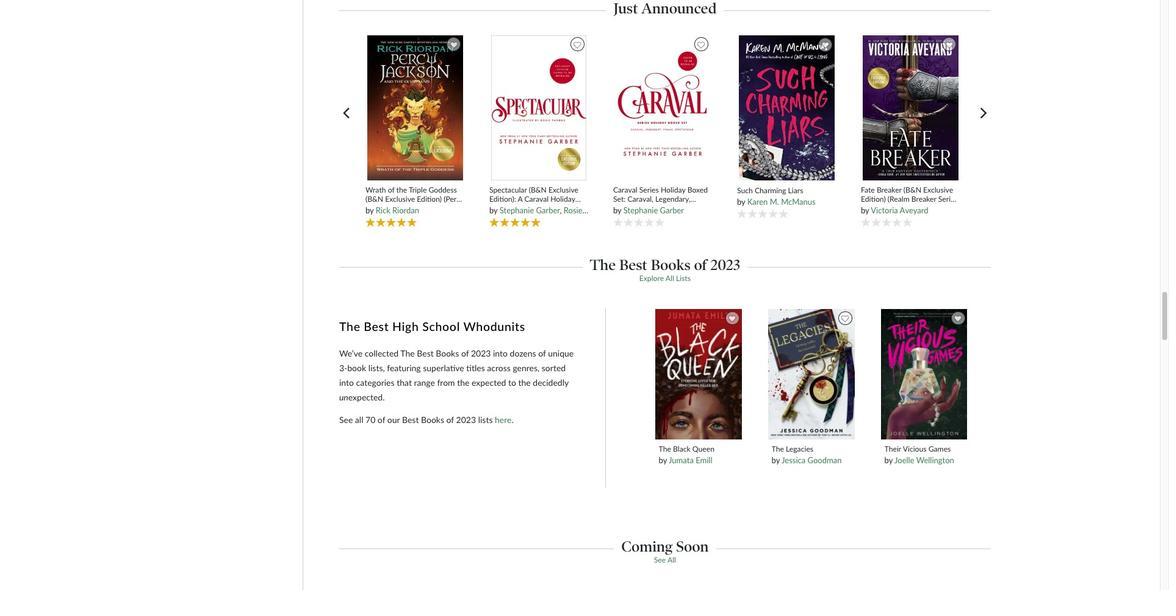 Task type: vqa. For each thing, say whether or not it's contained in the screenshot.


Task type: locate. For each thing, give the bounding box(es) containing it.
0 vertical spatial books
[[651, 256, 691, 274]]

0 horizontal spatial see
[[339, 415, 353, 425]]

books inside we've collected the best books of 2023 into dozens of unique 3-book lists, featuring superlative titles across genres, sorted into categories that range from the expected to the decidedly un expected.
[[436, 349, 459, 359]]

2 edition) from the left
[[861, 195, 886, 204]]

1 horizontal spatial garber
[[660, 206, 684, 216]]

their vicious games image
[[881, 309, 968, 440]]

garber down legendary,
[[660, 206, 684, 216]]

see down coming
[[654, 556, 666, 565]]

the for jessica
[[772, 445, 784, 454]]

into up across
[[493, 349, 508, 359]]

(illustrator)
[[611, 206, 648, 216]]

exclusive up the ,
[[548, 185, 578, 195]]

series right (realm
[[938, 195, 958, 204]]

rick riordan link
[[376, 206, 419, 216]]

joelle
[[895, 456, 914, 466]]

0 vertical spatial 2023
[[710, 256, 740, 274]]

the inside the legacies by jessica goodman
[[772, 445, 784, 454]]

the up we've
[[339, 320, 360, 334]]

1 vertical spatial breaker
[[911, 195, 936, 204]]

1 stephanie from the left
[[500, 206, 534, 216]]

0 horizontal spatial garber
[[536, 206, 560, 216]]

fate breaker (b&n exclusive edition) (realm breaker series #3) link
[[861, 185, 960, 213]]

stephanie garber link for by stephanie garber
[[623, 206, 684, 216]]

legendary,
[[655, 195, 690, 204]]

0 horizontal spatial spectacular
[[489, 185, 527, 195]]

the
[[396, 185, 407, 195], [407, 204, 418, 213], [457, 378, 469, 388], [518, 378, 531, 388]]

0 vertical spatial all
[[666, 274, 674, 283]]

all down coming
[[667, 556, 676, 565]]

best inside we've collected the best books of 2023 into dozens of unique 3-book lists, featuring superlative titles across genres, sorted into categories that range from the expected to the decidedly un expected.
[[417, 349, 434, 359]]

set:
[[613, 195, 626, 204]]

series up caraval,
[[639, 185, 659, 195]]

caraval up set:
[[613, 185, 637, 195]]

goodman
[[808, 456, 842, 466]]

garber left rosie
[[536, 206, 560, 216]]

1 vertical spatial see
[[654, 556, 666, 565]]

exclusive
[[548, 185, 578, 195], [923, 185, 953, 195], [385, 195, 415, 204]]

all
[[355, 415, 363, 425]]

0 horizontal spatial breaker
[[877, 185, 902, 195]]

the black queen by jumata emill
[[659, 445, 714, 466]]

caraval series holiday boxed set: caraval, legendary, finale, spectacular link
[[613, 185, 712, 213]]

spectacular
[[489, 185, 527, 195], [636, 204, 674, 213]]

0 horizontal spatial (b&n
[[365, 195, 383, 204]]

such charming liars link
[[737, 186, 836, 195]]

aveyard
[[900, 206, 928, 216]]

holiday
[[661, 185, 686, 195], [550, 195, 575, 204]]

spectacular up edition):
[[489, 185, 527, 195]]

edition) down fate
[[861, 195, 886, 204]]

1 vertical spatial holiday
[[550, 195, 575, 204]]

the up featuring
[[400, 349, 415, 359]]

see all 70 of our best books of 2023 lists here .
[[339, 415, 514, 425]]

lists,
[[368, 363, 385, 374]]

2023
[[710, 256, 740, 274], [471, 349, 491, 359], [456, 415, 476, 425]]

by inside the such charming liars by karen m. mcmanus
[[737, 197, 745, 207]]

the right 'from'
[[457, 378, 469, 388]]

the legacies by jessica goodman
[[772, 445, 842, 466]]

the
[[590, 256, 616, 274], [339, 320, 360, 334], [400, 349, 415, 359], [659, 445, 671, 454], [772, 445, 784, 454]]

1 horizontal spatial exclusive
[[548, 185, 578, 195]]

best up collected
[[364, 320, 389, 334]]

1 stephanie garber link from the left
[[500, 206, 560, 216]]

their vicious games link
[[884, 445, 964, 454]]

sorted
[[542, 363, 566, 374]]

1 vertical spatial spectacular
[[636, 204, 674, 213]]

2 horizontal spatial exclusive
[[923, 185, 953, 195]]

garber for by stephanie garber
[[660, 206, 684, 216]]

soon
[[676, 538, 709, 556]]

1 horizontal spatial stephanie
[[623, 206, 658, 216]]

1 horizontal spatial into
[[493, 349, 508, 359]]

caraval series holiday boxed set: caraval, legendary, finale, spectacular
[[613, 185, 708, 213]]

1 horizontal spatial holiday
[[661, 185, 686, 195]]

1 horizontal spatial spectacular
[[636, 204, 674, 213]]

stephanie for by stephanie garber
[[623, 206, 658, 216]]

all left lists
[[666, 274, 674, 283]]

0 vertical spatial series
[[639, 185, 659, 195]]

into
[[493, 349, 508, 359], [339, 378, 354, 388]]

victoria aveyard link
[[871, 206, 928, 216]]

0 horizontal spatial holiday
[[550, 195, 575, 204]]

1 horizontal spatial stephanie garber link
[[623, 206, 684, 216]]

see
[[339, 415, 353, 425], [654, 556, 666, 565]]

edition)
[[417, 195, 442, 204], [861, 195, 886, 204]]

2023 inside we've collected the best books of 2023 into dozens of unique 3-book lists, featuring superlative titles across genres, sorted into categories that range from the expected to the decidedly un expected.
[[471, 349, 491, 359]]

by down their
[[884, 456, 893, 466]]

holiday up legendary,
[[661, 185, 686, 195]]

stephanie for by stephanie garber , rosie thorns (illustrator)
[[500, 206, 534, 216]]

the left black
[[659, 445, 671, 454]]

novella
[[489, 204, 514, 213]]

by rick riordan
[[365, 206, 419, 216]]

1 edition) from the left
[[417, 195, 442, 204]]

by down edition):
[[489, 206, 498, 216]]

1 horizontal spatial series
[[938, 195, 958, 204]]

edition) up olympians)
[[417, 195, 442, 204]]

edition) inside wrath of the triple goddess (b&n exclusive edition) (percy jackson and the olympians)
[[417, 195, 442, 204]]

the inside 'the black queen by jumata emill'
[[659, 445, 671, 454]]

best
[[619, 256, 647, 274], [364, 320, 389, 334], [417, 349, 434, 359], [402, 415, 419, 425]]

jessica goodman link
[[782, 456, 842, 466]]

un
[[339, 393, 348, 403]]

1 vertical spatial books
[[436, 349, 459, 359]]

into up un at bottom
[[339, 378, 354, 388]]

whodunits
[[463, 320, 525, 334]]

0 vertical spatial holiday
[[661, 185, 686, 195]]

from
[[437, 378, 455, 388]]

1 horizontal spatial edition)
[[861, 195, 886, 204]]

stephanie
[[500, 206, 534, 216], [623, 206, 658, 216]]

see left all
[[339, 415, 353, 425]]

all inside the best books of 2023 explore all lists
[[666, 274, 674, 283]]

books inside the best books of 2023 explore all lists
[[651, 256, 691, 274]]

series inside caraval series holiday boxed set: caraval, legendary, finale, spectacular
[[639, 185, 659, 195]]

stephanie garber link down a on the left top of page
[[500, 206, 560, 216]]

3-
[[339, 363, 347, 374]]

best right our
[[402, 415, 419, 425]]

1 horizontal spatial breaker
[[911, 195, 936, 204]]

the inside we've collected the best books of 2023 into dozens of unique 3-book lists, featuring superlative titles across genres, sorted into categories that range from the expected to the decidedly un expected.
[[400, 349, 415, 359]]

by inside 'the black queen by jumata emill'
[[659, 456, 667, 466]]

1 garber from the left
[[536, 206, 560, 216]]

1 vertical spatial 2023
[[471, 349, 491, 359]]

1 horizontal spatial see
[[654, 556, 666, 565]]

0 horizontal spatial edition)
[[417, 195, 442, 204]]

spectacular down caraval,
[[636, 204, 674, 213]]

the up 'jessica'
[[772, 445, 784, 454]]

series inside fate breaker (b&n exclusive edition) (realm breaker series #3)
[[938, 195, 958, 204]]

stephanie garber link down caraval,
[[623, 206, 684, 216]]

by down such
[[737, 197, 745, 207]]

the inside the best books of 2023 explore all lists
[[590, 256, 616, 274]]

1 vertical spatial all
[[667, 556, 676, 565]]

best up superlative
[[417, 349, 434, 359]]

spectacular (b&n exclusive edition): a caraval holiday novella link
[[489, 185, 589, 213]]

exclusive up aveyard
[[923, 185, 953, 195]]

the left triple
[[396, 185, 407, 195]]

by victoria aveyard
[[861, 206, 928, 216]]

caraval
[[613, 185, 637, 195], [524, 195, 549, 204]]

by left 'jessica'
[[772, 456, 780, 466]]

0 horizontal spatial exclusive
[[385, 195, 415, 204]]

edition) inside fate breaker (b&n exclusive edition) (realm breaker series #3)
[[861, 195, 886, 204]]

books up superlative
[[436, 349, 459, 359]]

exclusive up and
[[385, 195, 415, 204]]

stephanie down a on the left top of page
[[500, 206, 534, 216]]

such charming liars image
[[738, 35, 835, 181]]

1 vertical spatial series
[[938, 195, 958, 204]]

caraval inside spectacular (b&n exclusive edition): a caraval holiday novella
[[524, 195, 549, 204]]

books down the range
[[421, 415, 444, 425]]

books
[[651, 256, 691, 274], [436, 349, 459, 359], [421, 415, 444, 425]]

0 horizontal spatial stephanie
[[500, 206, 534, 216]]

0 horizontal spatial into
[[339, 378, 354, 388]]

1 horizontal spatial (b&n
[[529, 185, 547, 195]]

the for school
[[339, 320, 360, 334]]

by left the jumata
[[659, 456, 667, 466]]

0 horizontal spatial stephanie garber link
[[500, 206, 560, 216]]

70
[[365, 415, 375, 425]]

here
[[495, 415, 512, 425]]

we've collected the best books of 2023 into dozens of unique 3-book lists, featuring superlative titles across genres, sorted into categories that range from the expected to the decidedly un expected.
[[339, 349, 574, 403]]

0 horizontal spatial caraval
[[524, 195, 549, 204]]

of inside wrath of the triple goddess (b&n exclusive edition) (percy jackson and the olympians)
[[388, 185, 394, 195]]

garber for by stephanie garber , rosie thorns (illustrator)
[[536, 206, 560, 216]]

series
[[639, 185, 659, 195], [938, 195, 958, 204]]

2 horizontal spatial (b&n
[[904, 185, 921, 195]]

holiday up the ,
[[550, 195, 575, 204]]

stephanie down caraval,
[[623, 206, 658, 216]]

.
[[512, 415, 514, 425]]

by down set:
[[613, 206, 621, 216]]

breaker up aveyard
[[911, 195, 936, 204]]

legacies
[[786, 445, 813, 454]]

rick
[[376, 206, 390, 216]]

1 vertical spatial caraval
[[524, 195, 549, 204]]

stephanie garber link for ,
[[500, 206, 560, 216]]

the down rosie thorns (illustrator) link
[[590, 256, 616, 274]]

stephanie garber link
[[500, 206, 560, 216], [623, 206, 684, 216]]

breaker up (realm
[[877, 185, 902, 195]]

wrath
[[365, 185, 386, 195]]

best up explore
[[619, 256, 647, 274]]

caraval right a on the left top of page
[[524, 195, 549, 204]]

by left victoria
[[861, 206, 869, 216]]

high
[[392, 320, 419, 334]]

2 stephanie from the left
[[623, 206, 658, 216]]

2 garber from the left
[[660, 206, 684, 216]]

the legacies image
[[768, 309, 855, 440]]

wrath of the triple goddess (b&n exclusive edition) (percy jackson and the olympians)
[[365, 185, 464, 213]]

caraval,
[[627, 195, 653, 204]]

spectacular (b&n exclusive edition): a caraval holiday novella
[[489, 185, 578, 213]]

by inside 'their vicious games by joelle wellington'
[[884, 456, 893, 466]]

fate breaker (b&n exclusive edition) (realm breaker series #3) image
[[862, 34, 959, 181]]

0 vertical spatial see
[[339, 415, 353, 425]]

2 vertical spatial 2023
[[456, 415, 476, 425]]

0 vertical spatial spectacular
[[489, 185, 527, 195]]

0 horizontal spatial series
[[639, 185, 659, 195]]

such charming liars by karen m. mcmanus
[[737, 186, 816, 207]]

0 vertical spatial caraval
[[613, 185, 637, 195]]

boxed
[[687, 185, 708, 195]]

goddess
[[429, 185, 457, 195]]

books up "explore all lists" link
[[651, 256, 691, 274]]

1 horizontal spatial caraval
[[613, 185, 637, 195]]

2 stephanie garber link from the left
[[623, 206, 684, 216]]

that
[[397, 378, 412, 388]]



Task type: describe. For each thing, give the bounding box(es) containing it.
the best books of 2023 explore all lists
[[590, 256, 740, 283]]

coming soon see all
[[621, 538, 709, 565]]

decidedly
[[533, 378, 569, 388]]

see inside coming soon see all
[[654, 556, 666, 565]]

by left rick
[[365, 206, 374, 216]]

m.
[[770, 197, 779, 207]]

featuring
[[387, 363, 421, 374]]

unique
[[548, 349, 574, 359]]

we've
[[339, 349, 363, 359]]

wrath of the triple goddess (b&n exclusive edition) (percy jackson and the olympians) image
[[366, 34, 464, 181]]

all inside coming soon see all
[[667, 556, 676, 565]]

categories
[[356, 378, 395, 388]]

wrath of the triple goddess (b&n exclusive edition) (percy jackson and the olympians) link
[[365, 185, 465, 213]]

their
[[884, 445, 901, 454]]

caraval series holiday boxed set: caraval, legendary, finale, spectacular image
[[615, 34, 711, 181]]

the right to
[[518, 378, 531, 388]]

collected
[[365, 349, 399, 359]]

lists
[[676, 274, 691, 283]]

by stephanie garber
[[613, 206, 684, 216]]

by inside the legacies by jessica goodman
[[772, 456, 780, 466]]

black
[[673, 445, 691, 454]]

the black queen link
[[659, 445, 738, 454]]

our
[[387, 415, 400, 425]]

titles
[[466, 363, 485, 374]]

emill
[[696, 456, 712, 466]]

(b&n inside fate breaker (b&n exclusive edition) (realm breaker series #3)
[[904, 185, 921, 195]]

expected
[[472, 378, 506, 388]]

exclusive inside wrath of the triple goddess (b&n exclusive edition) (percy jackson and the olympians)
[[385, 195, 415, 204]]

edition):
[[489, 195, 516, 204]]

charming
[[755, 186, 786, 195]]

finale,
[[613, 204, 634, 213]]

and
[[393, 204, 405, 213]]

the for of
[[590, 256, 616, 274]]

0 vertical spatial breaker
[[877, 185, 902, 195]]

2023 inside the best books of 2023 explore all lists
[[710, 256, 740, 274]]

jumata
[[669, 456, 694, 466]]

,
[[560, 206, 562, 216]]

jessica
[[782, 456, 806, 466]]

olympians)
[[419, 204, 456, 213]]

(b&n inside spectacular (b&n exclusive edition): a caraval holiday novella
[[529, 185, 547, 195]]

spectacular (b&n exclusive edition): a caraval holiday novella image
[[491, 34, 587, 181]]

of inside the best books of 2023 explore all lists
[[694, 256, 707, 274]]

explore
[[639, 274, 664, 283]]

triple
[[409, 185, 427, 195]]

exclusive inside spectacular (b&n exclusive edition): a caraval holiday novella
[[548, 185, 578, 195]]

book
[[347, 363, 366, 374]]

genres,
[[513, 363, 540, 374]]

riordan
[[392, 206, 419, 216]]

spectacular inside spectacular (b&n exclusive edition): a caraval holiday novella
[[489, 185, 527, 195]]

1 vertical spatial into
[[339, 378, 354, 388]]

the legacies link
[[772, 445, 851, 454]]

(percy
[[444, 195, 464, 204]]

rosie thorns (illustrator) link
[[564, 206, 648, 216]]

games
[[928, 445, 951, 454]]

see all link
[[654, 556, 676, 565]]

dozens
[[510, 349, 536, 359]]

thorns
[[584, 206, 609, 216]]

wellington
[[916, 456, 954, 466]]

lists
[[478, 415, 493, 425]]

coming
[[621, 538, 673, 556]]

vicious
[[903, 445, 927, 454]]

spectacular inside caraval series holiday boxed set: caraval, legendary, finale, spectacular
[[636, 204, 674, 213]]

joelle wellington link
[[895, 456, 954, 466]]

liars
[[788, 186, 803, 195]]

(b&n inside wrath of the triple goddess (b&n exclusive edition) (percy jackson and the olympians)
[[365, 195, 383, 204]]

by stephanie garber , rosie thorns (illustrator)
[[489, 206, 648, 216]]

here link
[[495, 415, 512, 425]]

holiday inside spectacular (b&n exclusive edition): a caraval holiday novella
[[550, 195, 575, 204]]

karen m. mcmanus link
[[747, 197, 816, 207]]

their vicious games by joelle wellington
[[884, 445, 954, 466]]

expected.
[[348, 393, 385, 403]]

explore all lists link
[[639, 274, 691, 283]]

school
[[422, 320, 460, 334]]

victoria
[[871, 206, 898, 216]]

fate breaker (b&n exclusive edition) (realm breaker series #3)
[[861, 185, 958, 213]]

holiday inside caraval series holiday boxed set: caraval, legendary, finale, spectacular
[[661, 185, 686, 195]]

queen
[[692, 445, 714, 454]]

the black queen image
[[655, 309, 742, 440]]

karen
[[747, 197, 768, 207]]

rosie
[[564, 206, 582, 216]]

the right and
[[407, 204, 418, 213]]

best inside the best books of 2023 explore all lists
[[619, 256, 647, 274]]

fate
[[861, 185, 875, 195]]

exclusive inside fate breaker (b&n exclusive edition) (realm breaker series #3)
[[923, 185, 953, 195]]

caraval inside caraval series holiday boxed set: caraval, legendary, finale, spectacular
[[613, 185, 637, 195]]

mcmanus
[[781, 197, 816, 207]]

superlative
[[423, 363, 464, 374]]

range
[[414, 378, 435, 388]]

0 vertical spatial into
[[493, 349, 508, 359]]

jumata emill link
[[669, 456, 712, 466]]

(realm
[[888, 195, 910, 204]]

the for by
[[659, 445, 671, 454]]

across
[[487, 363, 511, 374]]

2 vertical spatial books
[[421, 415, 444, 425]]

such
[[737, 186, 753, 195]]

to
[[508, 378, 516, 388]]



